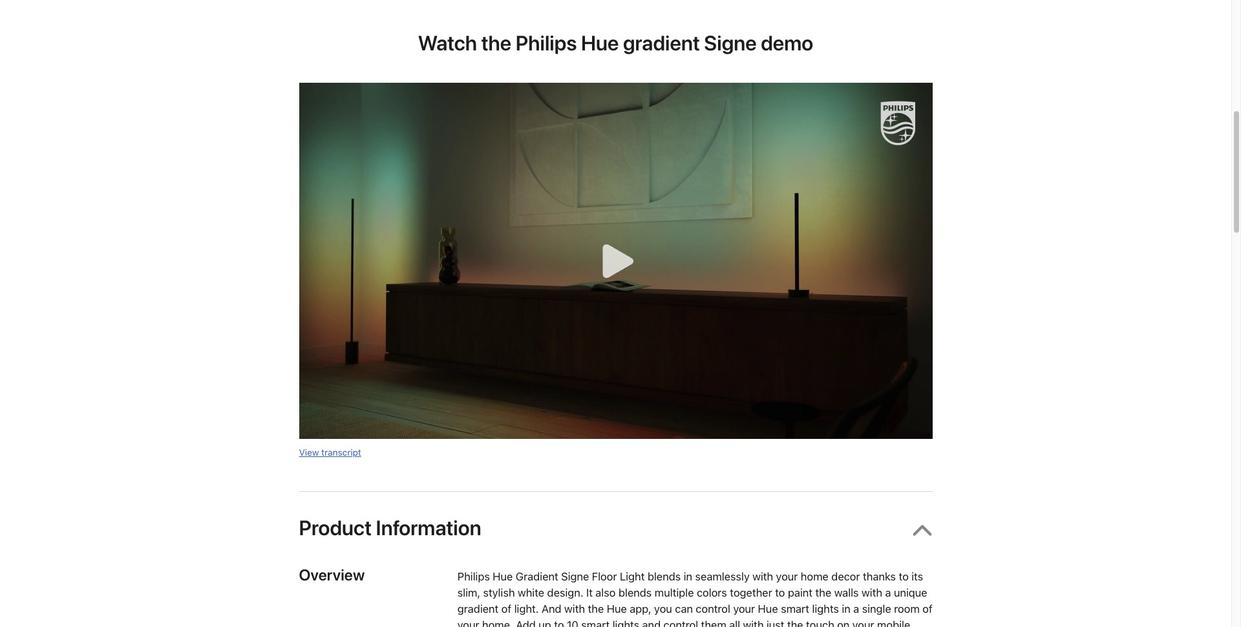 Task type: vqa. For each thing, say whether or not it's contained in the screenshot.
slim,
yes



Task type: describe. For each thing, give the bounding box(es) containing it.
1 horizontal spatial gradient
[[623, 31, 700, 55]]

the right just at bottom
[[787, 619, 804, 627]]

overview
[[299, 566, 365, 584]]

your up paint at the right of page
[[776, 570, 798, 583]]

0 horizontal spatial smart
[[581, 619, 610, 627]]

view transcript
[[299, 447, 361, 458]]

0 vertical spatial in
[[684, 570, 693, 583]]

view
[[299, 447, 319, 458]]

0 vertical spatial blends
[[648, 570, 681, 583]]

thanks
[[863, 570, 896, 583]]

product
[[299, 516, 372, 540]]

together
[[730, 586, 773, 599]]

0 vertical spatial to
[[899, 570, 909, 583]]

0 vertical spatial philips
[[516, 31, 577, 55]]

app,
[[630, 602, 652, 615]]

your left home.
[[458, 619, 479, 627]]

floor
[[592, 570, 617, 583]]

its
[[912, 570, 923, 583]]

touch
[[806, 619, 835, 627]]

white
[[518, 586, 544, 599]]

with up single
[[862, 586, 883, 599]]

with up together
[[753, 570, 773, 583]]

home
[[801, 570, 829, 583]]

the down home
[[816, 586, 832, 599]]

view transcript button
[[299, 446, 361, 459]]

product information button
[[299, 492, 933, 566]]

also
[[596, 586, 616, 599]]

watch
[[418, 31, 477, 55]]

1 vertical spatial a
[[854, 602, 860, 615]]

1 horizontal spatial to
[[775, 586, 785, 599]]

1 vertical spatial in
[[842, 602, 851, 615]]

light.
[[514, 602, 539, 615]]

gradient inside philips hue gradient signe floor light blends in seamlessly with your home decor thanks to its slim, stylish white design. it also blends multiple colors together to paint the walls with a unique gradient of light. and with the hue app, you can control your hue smart lights in a single room of your home. add up to 10 smart lights and control them all with just the touch on your mob
[[458, 602, 499, 615]]

light
[[620, 570, 645, 583]]

1 horizontal spatial lights
[[812, 602, 839, 615]]

demo
[[761, 31, 814, 55]]

10
[[567, 619, 579, 627]]

1 vertical spatial control
[[664, 619, 698, 627]]

1 horizontal spatial a
[[885, 586, 891, 599]]

single
[[862, 602, 892, 615]]

product information
[[299, 516, 482, 540]]

your down single
[[853, 619, 875, 627]]

with up "10"
[[564, 602, 585, 615]]

gradient
[[516, 570, 559, 583]]

your up all
[[733, 602, 755, 615]]

on
[[837, 619, 850, 627]]

0 horizontal spatial to
[[554, 619, 564, 627]]

0 vertical spatial signe
[[704, 31, 757, 55]]



Task type: locate. For each thing, give the bounding box(es) containing it.
with
[[753, 570, 773, 583], [862, 586, 883, 599], [564, 602, 585, 615], [743, 619, 764, 627]]

home.
[[482, 619, 513, 627]]

0 vertical spatial a
[[885, 586, 891, 599]]

to left the its
[[899, 570, 909, 583]]

multiple
[[655, 586, 694, 599]]

gradient
[[623, 31, 700, 55], [458, 602, 499, 615]]

add
[[516, 619, 536, 627]]

walls
[[835, 586, 859, 599]]

0 horizontal spatial in
[[684, 570, 693, 583]]

1 of from the left
[[502, 602, 512, 615]]

philips
[[516, 31, 577, 55], [458, 570, 490, 583]]

smart right "10"
[[581, 619, 610, 627]]

slim,
[[458, 586, 480, 599]]

0 vertical spatial lights
[[812, 602, 839, 615]]

it
[[586, 586, 593, 599]]

a down thanks
[[885, 586, 891, 599]]

0 vertical spatial control
[[696, 602, 731, 615]]

the
[[482, 31, 512, 55], [816, 586, 832, 599], [588, 602, 604, 615], [787, 619, 804, 627]]

of up home.
[[502, 602, 512, 615]]

lights up touch
[[812, 602, 839, 615]]

the down it
[[588, 602, 604, 615]]

a down walls at bottom right
[[854, 602, 860, 615]]

0 vertical spatial gradient
[[623, 31, 700, 55]]

decor
[[832, 570, 860, 583]]

0 horizontal spatial gradient
[[458, 602, 499, 615]]

signe inside philips hue gradient signe floor light blends in seamlessly with your home decor thanks to its slim, stylish white design. it also blends multiple colors together to paint the walls with a unique gradient of light. and with the hue app, you can control your hue smart lights in a single room of your home. add up to 10 smart lights and control them all with just the touch on your mob
[[561, 570, 589, 583]]

signe up design.
[[561, 570, 589, 583]]

to left paint at the right of page
[[775, 586, 785, 599]]

and
[[642, 619, 661, 627]]

2 horizontal spatial to
[[899, 570, 909, 583]]

smart
[[781, 602, 810, 615], [581, 619, 610, 627]]

1 horizontal spatial of
[[923, 602, 933, 615]]

paint
[[788, 586, 813, 599]]

a
[[885, 586, 891, 599], [854, 602, 860, 615]]

philips hue gradient signe floor light blends in seamlessly with your home decor thanks to its slim, stylish white design. it also blends multiple colors together to paint the walls with a unique gradient of light. and with the hue app, you can control your hue smart lights in a single room of your home. add up to 10 smart lights and control them all with just the touch on your mob
[[458, 570, 933, 627]]

0 horizontal spatial of
[[502, 602, 512, 615]]

lights down 'app,'
[[613, 619, 640, 627]]

0 horizontal spatial lights
[[613, 619, 640, 627]]

them
[[701, 619, 727, 627]]

in
[[684, 570, 693, 583], [842, 602, 851, 615]]

in up on
[[842, 602, 851, 615]]

1 vertical spatial blends
[[619, 586, 652, 599]]

you
[[654, 602, 672, 615]]

1 vertical spatial to
[[775, 586, 785, 599]]

in up 'multiple'
[[684, 570, 693, 583]]

transcript
[[321, 447, 361, 458]]

2 vertical spatial to
[[554, 619, 564, 627]]

blends
[[648, 570, 681, 583], [619, 586, 652, 599]]

to
[[899, 570, 909, 583], [775, 586, 785, 599], [554, 619, 564, 627]]

just
[[767, 619, 785, 627]]

control up the 'them'
[[696, 602, 731, 615]]

unique
[[894, 586, 928, 599]]

0 horizontal spatial a
[[854, 602, 860, 615]]

can
[[675, 602, 693, 615]]

control down 'can'
[[664, 619, 698, 627]]

watch the philips hue gradient signe demo
[[418, 31, 814, 55]]

seamlessly
[[695, 570, 750, 583]]

1 horizontal spatial signe
[[704, 31, 757, 55]]

hue
[[581, 31, 619, 55], [493, 570, 513, 583], [607, 602, 627, 615], [758, 602, 778, 615]]

design.
[[547, 586, 584, 599]]

up
[[539, 619, 551, 627]]

0 horizontal spatial signe
[[561, 570, 589, 583]]

of
[[502, 602, 512, 615], [923, 602, 933, 615]]

signe
[[704, 31, 757, 55], [561, 570, 589, 583]]

0 vertical spatial smart
[[781, 602, 810, 615]]

1 vertical spatial philips
[[458, 570, 490, 583]]

of right room
[[923, 602, 933, 615]]

and
[[542, 602, 562, 615]]

0 horizontal spatial philips
[[458, 570, 490, 583]]

2 of from the left
[[923, 602, 933, 615]]

room
[[894, 602, 920, 615]]

colors
[[697, 586, 727, 599]]

all
[[729, 619, 740, 627]]

smart down paint at the right of page
[[781, 602, 810, 615]]

1 vertical spatial gradient
[[458, 602, 499, 615]]

your
[[776, 570, 798, 583], [733, 602, 755, 615], [458, 619, 479, 627], [853, 619, 875, 627]]

1 horizontal spatial smart
[[781, 602, 810, 615]]

philips inside philips hue gradient signe floor light blends in seamlessly with your home decor thanks to its slim, stylish white design. it also blends multiple colors together to paint the walls with a unique gradient of light. and with the hue app, you can control your hue smart lights in a single room of your home. add up to 10 smart lights and control them all with just the touch on your mob
[[458, 570, 490, 583]]

1 vertical spatial signe
[[561, 570, 589, 583]]

with right all
[[743, 619, 764, 627]]

stylish
[[483, 586, 515, 599]]

blends up 'multiple'
[[648, 570, 681, 583]]

signe left demo
[[704, 31, 757, 55]]

information
[[376, 516, 482, 540]]

1 horizontal spatial philips
[[516, 31, 577, 55]]

the right watch
[[482, 31, 512, 55]]

1 vertical spatial lights
[[613, 619, 640, 627]]

1 vertical spatial smart
[[581, 619, 610, 627]]

control
[[696, 602, 731, 615], [664, 619, 698, 627]]

lights
[[812, 602, 839, 615], [613, 619, 640, 627]]

blends down light
[[619, 586, 652, 599]]

to left "10"
[[554, 619, 564, 627]]

1 horizontal spatial in
[[842, 602, 851, 615]]



